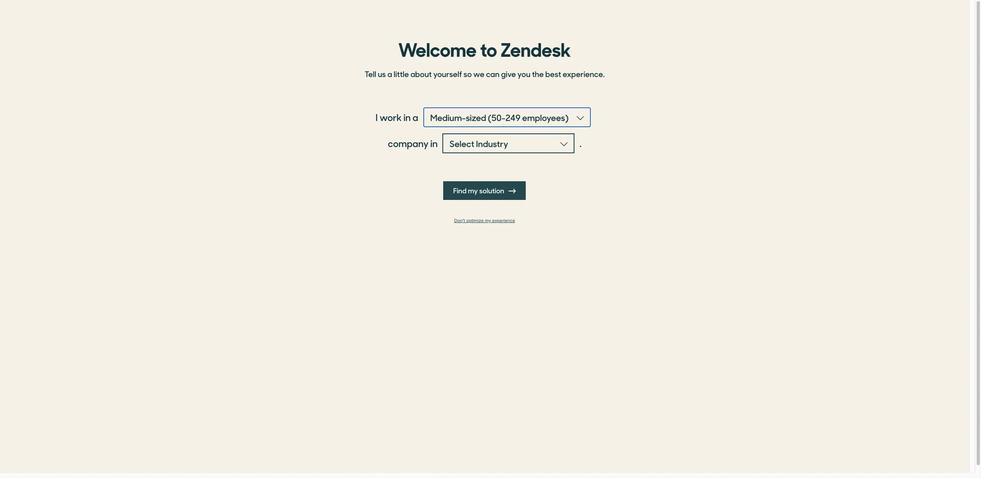 Task type: vqa. For each thing, say whether or not it's contained in the screenshot.
the bottom a
yes



Task type: locate. For each thing, give the bounding box(es) containing it.
welcome to zendesk
[[399, 35, 571, 62]]

1 horizontal spatial a
[[413, 111, 419, 124]]

don't
[[455, 218, 465, 224]]

.
[[580, 137, 582, 150]]

a right us
[[388, 68, 392, 80]]

1 vertical spatial my
[[485, 218, 491, 224]]

1 horizontal spatial in
[[431, 137, 438, 150]]

my right find
[[468, 186, 478, 196]]

my
[[468, 186, 478, 196], [485, 218, 491, 224]]

1 vertical spatial a
[[413, 111, 419, 124]]

us
[[378, 68, 386, 80]]

solution
[[480, 186, 505, 196]]

0 horizontal spatial my
[[468, 186, 478, 196]]

so
[[464, 68, 472, 80]]

in
[[404, 111, 411, 124], [431, 137, 438, 150]]

a right work
[[413, 111, 419, 124]]

company
[[388, 137, 429, 150]]

my right the optimize
[[485, 218, 491, 224]]

find     my solution button
[[444, 182, 526, 200]]

welcome
[[399, 35, 477, 62]]

best
[[546, 68, 562, 80]]

in right work
[[404, 111, 411, 124]]

0 vertical spatial my
[[468, 186, 478, 196]]

i
[[376, 111, 378, 124]]

in right company
[[431, 137, 438, 150]]

tell us a little about yourself so we can give you the best experience.
[[365, 68, 605, 80]]

1 horizontal spatial my
[[485, 218, 491, 224]]

0 horizontal spatial in
[[404, 111, 411, 124]]

0 vertical spatial a
[[388, 68, 392, 80]]

0 vertical spatial in
[[404, 111, 411, 124]]

a
[[388, 68, 392, 80], [413, 111, 419, 124]]

find
[[454, 186, 467, 196]]



Task type: describe. For each thing, give the bounding box(es) containing it.
give
[[501, 68, 516, 80]]

1 vertical spatial in
[[431, 137, 438, 150]]

tell
[[365, 68, 376, 80]]

the
[[532, 68, 544, 80]]

experience.
[[563, 68, 605, 80]]

i work in a
[[376, 111, 419, 124]]

company in
[[388, 137, 438, 150]]

work
[[380, 111, 402, 124]]

0 horizontal spatial a
[[388, 68, 392, 80]]

to
[[480, 35, 497, 62]]

we
[[474, 68, 485, 80]]

little
[[394, 68, 409, 80]]

experience
[[492, 218, 515, 224]]

don't optimize my experience
[[455, 218, 515, 224]]

can
[[486, 68, 500, 80]]

my inside button
[[468, 186, 478, 196]]

zendesk
[[501, 35, 571, 62]]

yourself
[[434, 68, 462, 80]]

you
[[518, 68, 531, 80]]

don't optimize my experience link
[[360, 218, 610, 224]]

arrow right image
[[509, 188, 516, 195]]

optimize
[[467, 218, 484, 224]]

find     my solution
[[454, 186, 506, 196]]

about
[[411, 68, 432, 80]]



